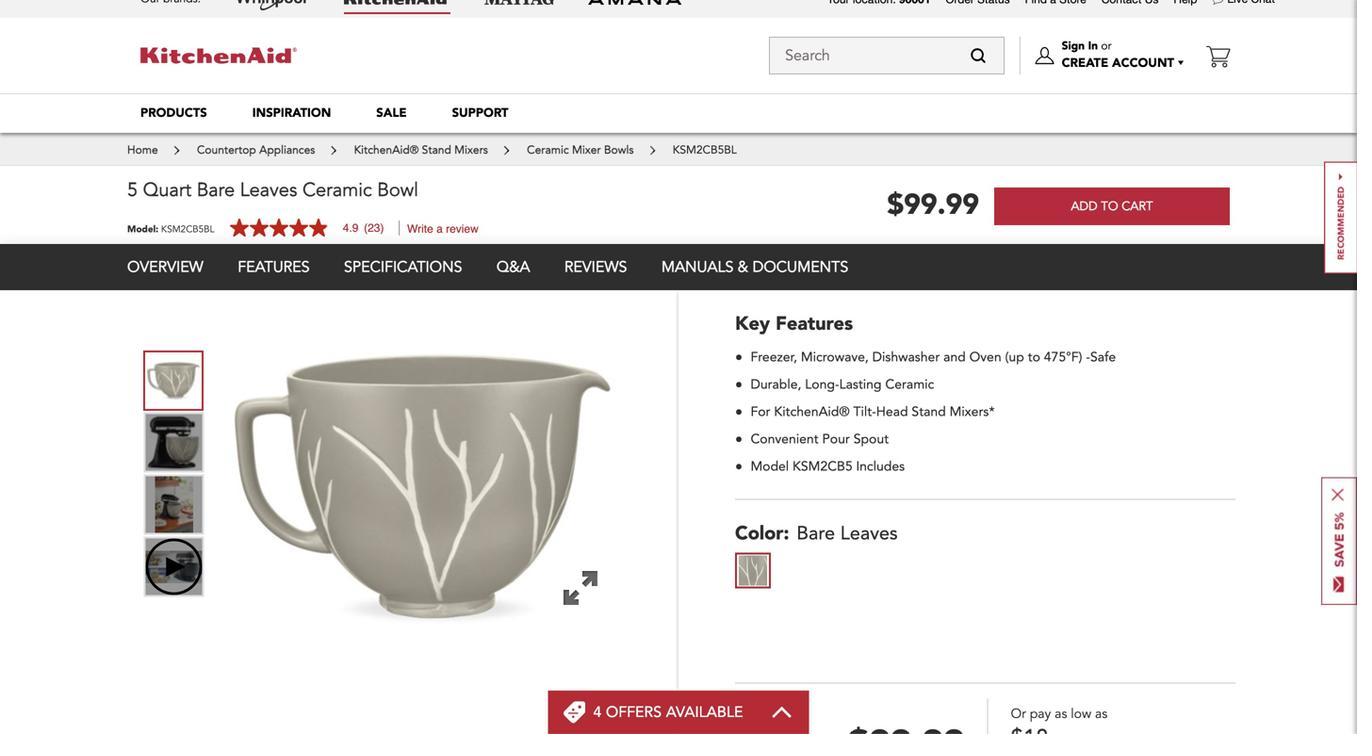 Task type: describe. For each thing, give the bounding box(es) containing it.
4 • from the top
[[735, 430, 743, 450]]

bowls
[[604, 142, 634, 158]]

ceramic mixer bowls link
[[527, 142, 637, 158]]

convenient
[[751, 430, 819, 448]]

documents
[[753, 257, 848, 277]]

manuals & documents link
[[661, 257, 848, 277]]

dialog containing products
[[118, 93, 1239, 133]]

and
[[943, 348, 966, 366]]

model:
[[127, 223, 158, 236]]

1 • from the top
[[735, 348, 743, 368]]

quart
[[143, 177, 191, 203]]

0 horizontal spatial stand
[[422, 142, 451, 158]]

includes
[[856, 458, 905, 476]]

head
[[876, 403, 908, 421]]

overview
[[127, 257, 203, 277]]

close image
[[1332, 489, 1344, 501]]

4 offers available
[[593, 702, 743, 723]]

support link
[[452, 105, 508, 122]]

sign in or create account
[[1062, 38, 1174, 72]]

or
[[1101, 38, 1112, 54]]

4.9 (23)
[[343, 221, 384, 235]]

amana image
[[588, 0, 682, 6]]

write
[[407, 222, 433, 236]]

specifications
[[344, 257, 462, 277]]

products
[[140, 105, 207, 122]]

3 • from the top
[[735, 402, 743, 423]]

in
[[1088, 38, 1098, 54]]

1 vertical spatial ceramic
[[302, 177, 372, 203]]

model: ksm2cb5bl
[[127, 223, 214, 236]]

microwave,
[[801, 348, 869, 366]]

5
[[127, 177, 138, 203]]

kitchenaid® stand mixers link
[[354, 142, 491, 158]]

ceramic inside • freezer, microwave, dishwasher and oven (up to 475°f) -safe • durable, long-lasting ceramic • for kitchenaid® tilt-head stand mixers* • convenient pour spout • model ksm2cb5 includes
[[885, 376, 934, 394]]

to
[[1028, 348, 1040, 366]]

4
[[593, 702, 602, 723]]

lasting
[[839, 376, 882, 394]]

dishwasher
[[872, 348, 940, 366]]

home link
[[127, 142, 161, 158]]

pour
[[822, 430, 850, 448]]

0 vertical spatial leaves
[[240, 177, 297, 203]]

&
[[738, 257, 748, 277]]

maytag image
[[484, 0, 554, 5]]

sale link
[[376, 105, 407, 122]]

sign
[[1062, 38, 1085, 54]]

q&a link
[[497, 257, 530, 277]]

add
[[1071, 198, 1098, 215]]

features link
[[238, 257, 310, 277]]

products link
[[140, 105, 207, 122]]

bowl
[[377, 177, 418, 203]]

ceramic mixer bowls
[[527, 142, 634, 158]]

4.9
[[343, 221, 359, 235]]

-
[[1086, 348, 1090, 366]]

kitchenaid® stand mixers
[[354, 142, 488, 158]]

5 quart bare leaves ceramic bowl
[[127, 177, 418, 203]]

Search search field
[[769, 37, 1005, 74]]

1 vertical spatial bare
[[797, 521, 835, 547]]

oven
[[969, 348, 1001, 366]]

to
[[1101, 198, 1118, 215]]

manuals
[[661, 257, 734, 277]]

1 as from the left
[[1055, 705, 1067, 723]]



Task type: locate. For each thing, give the bounding box(es) containing it.
0 horizontal spatial bare
[[197, 177, 235, 203]]

recommendations image
[[1324, 162, 1357, 274]]

ksm2cb5bl right bowls
[[673, 142, 737, 158]]

1 vertical spatial kitchenaid®
[[774, 403, 850, 421]]

leaves down countertop appliances 'link'
[[240, 177, 297, 203]]

q&a
[[497, 257, 530, 277]]

1 horizontal spatial kitchenaid®
[[774, 403, 850, 421]]

pay
[[1030, 705, 1051, 723]]

ceramic
[[527, 142, 569, 158], [302, 177, 372, 203], [885, 376, 934, 394]]

features
[[238, 257, 310, 277], [776, 311, 853, 337]]

0 vertical spatial kitchenaid®
[[354, 142, 419, 158]]

appliances
[[259, 142, 315, 158]]

0 horizontal spatial ceramic
[[302, 177, 372, 203]]

1 horizontal spatial ksm2cb5bl
[[673, 142, 737, 158]]

available
[[666, 702, 743, 723]]

bare leaves image
[[739, 556, 767, 586]]

• left model
[[735, 457, 743, 478]]

1 horizontal spatial features
[[776, 311, 853, 337]]

0 vertical spatial bare
[[197, 177, 235, 203]]

• left the durable,
[[735, 375, 743, 396]]

bare right color:
[[797, 521, 835, 547]]

countertop appliances
[[197, 142, 315, 158]]

features up microwave,
[[776, 311, 853, 337]]

mixers
[[454, 142, 488, 158]]

1 vertical spatial stand
[[912, 403, 946, 421]]

kitchenaid® inside • freezer, microwave, dishwasher and oven (up to 475°f) -safe • durable, long-lasting ceramic • for kitchenaid® tilt-head stand mixers* • convenient pour spout • model ksm2cb5 includes
[[774, 403, 850, 421]]

1 vertical spatial features
[[776, 311, 853, 337]]

durable,
[[751, 376, 801, 394]]

add to cart button
[[994, 187, 1230, 225]]

cart
[[1122, 198, 1153, 215]]

kitchenaid image
[[344, 0, 450, 5], [140, 48, 297, 63]]

475°f)
[[1044, 348, 1082, 366]]

• left freezer,
[[735, 348, 743, 368]]

0 horizontal spatial as
[[1055, 705, 1067, 723]]

stand inside • freezer, microwave, dishwasher and oven (up to 475°f) -safe • durable, long-lasting ceramic • for kitchenaid® tilt-head stand mixers* • convenient pour spout • model ksm2cb5 includes
[[912, 403, 946, 421]]

1 horizontal spatial bare
[[797, 521, 835, 547]]

as right low
[[1095, 705, 1108, 723]]

low
[[1071, 705, 1091, 723]]

ceramic up 4.9
[[302, 177, 372, 203]]

write a review
[[407, 222, 479, 236]]

ceramic down dishwasher
[[885, 376, 934, 394]]

add to cart
[[1071, 198, 1153, 215]]

for
[[751, 403, 770, 421]]

1 vertical spatial ksm2cb5bl
[[161, 223, 214, 236]]

as left low
[[1055, 705, 1067, 723]]

1 horizontal spatial stand
[[912, 403, 946, 421]]

•
[[735, 348, 743, 368], [735, 375, 743, 396], [735, 402, 743, 423], [735, 430, 743, 450], [735, 457, 743, 478]]

home
[[127, 142, 158, 158]]

2 • from the top
[[735, 375, 743, 396]]

1 horizontal spatial leaves
[[840, 521, 898, 547]]

mixers*
[[950, 403, 995, 421]]

0 horizontal spatial kitchenaid image
[[140, 48, 297, 63]]

countertop appliances link
[[197, 142, 318, 158]]

ceramic left mixer
[[527, 142, 569, 158]]

write a review button
[[407, 222, 479, 236]]

bare down countertop
[[197, 177, 235, 203]]

ksm2cb5bl up overview 'link' in the top of the page
[[161, 223, 214, 236]]

0 vertical spatial kitchenaid image
[[344, 0, 450, 5]]

mixer
[[572, 142, 601, 158]]

ksm2cb5bl
[[673, 142, 737, 158], [161, 223, 214, 236]]

2 horizontal spatial ceramic
[[885, 376, 934, 394]]

bare
[[197, 177, 235, 203], [797, 521, 835, 547]]

kitchenaid® down sale
[[354, 142, 419, 158]]

1 vertical spatial kitchenaid image
[[140, 48, 297, 63]]

countertop
[[197, 142, 256, 158]]

0 horizontal spatial features
[[238, 257, 310, 277]]

ksm2cb5
[[793, 458, 853, 476]]

• freezer, microwave, dishwasher and oven (up to 475°f) -safe • durable, long-lasting ceramic • for kitchenaid® tilt-head stand mixers* • convenient pour spout • model ksm2cb5 includes
[[735, 348, 1116, 478]]

account
[[1112, 55, 1174, 72]]

freezer,
[[751, 348, 797, 366]]

1 vertical spatial leaves
[[840, 521, 898, 547]]

inspiration link
[[252, 105, 331, 122]]

sale
[[376, 105, 407, 122]]

0 horizontal spatial leaves
[[240, 177, 297, 203]]

1 horizontal spatial ceramic
[[527, 142, 569, 158]]

color: bare leaves
[[735, 521, 898, 547]]

tilt-
[[853, 403, 876, 421]]

(up
[[1005, 348, 1024, 366]]

stand right head at bottom
[[912, 403, 946, 421]]

color:
[[735, 521, 789, 547]]

0 horizontal spatial kitchenaid®
[[354, 142, 419, 158]]

a
[[436, 222, 443, 236]]

or
[[1011, 705, 1026, 723]]

(23)
[[364, 221, 384, 235]]

stand left the mixers
[[422, 142, 451, 158]]

manuals & documents
[[661, 257, 848, 277]]

features down 5 quart bare leaves ceramic bowl
[[238, 257, 310, 277]]

1 horizontal spatial as
[[1095, 705, 1108, 723]]

2 vertical spatial ceramic
[[885, 376, 934, 394]]

dialog
[[118, 93, 1239, 133]]

$99.99
[[887, 186, 979, 224]]

• left for
[[735, 402, 743, 423]]

0 vertical spatial ksm2cb5bl
[[673, 142, 737, 158]]

safe
[[1090, 348, 1116, 366]]

create
[[1062, 55, 1108, 72]]

key features
[[735, 311, 853, 337]]

inspiration
[[252, 105, 331, 122]]

0 horizontal spatial ksm2cb5bl
[[161, 223, 214, 236]]

0 vertical spatial features
[[238, 257, 310, 277]]

stand
[[422, 142, 451, 158], [912, 403, 946, 421]]

or pay as low as
[[1011, 705, 1108, 723]]

support
[[452, 105, 508, 122]]

1 horizontal spatial kitchenaid image
[[344, 0, 450, 5]]

reviews
[[564, 257, 627, 277]]

offers
[[606, 702, 662, 723]]

spout
[[854, 430, 889, 448]]

whirlpool image
[[235, 0, 310, 10]]

overview link
[[127, 257, 203, 277]]

0 vertical spatial stand
[[422, 142, 451, 158]]

• left the convenient
[[735, 430, 743, 450]]

reviews link
[[564, 257, 627, 277]]

2 as from the left
[[1095, 705, 1108, 723]]

0 vertical spatial ceramic
[[527, 142, 569, 158]]

kitchenaid® down long-
[[774, 403, 850, 421]]

specifications link
[[344, 257, 462, 277]]

leaves
[[240, 177, 297, 203], [840, 521, 898, 547]]

model
[[751, 458, 789, 476]]

long-
[[805, 376, 839, 394]]

key
[[735, 311, 770, 337]]

5 • from the top
[[735, 457, 743, 478]]

review
[[446, 222, 479, 236]]

leaves down includes
[[840, 521, 898, 547]]



Task type: vqa. For each thing, say whether or not it's contained in the screenshot.
Ceramic
yes



